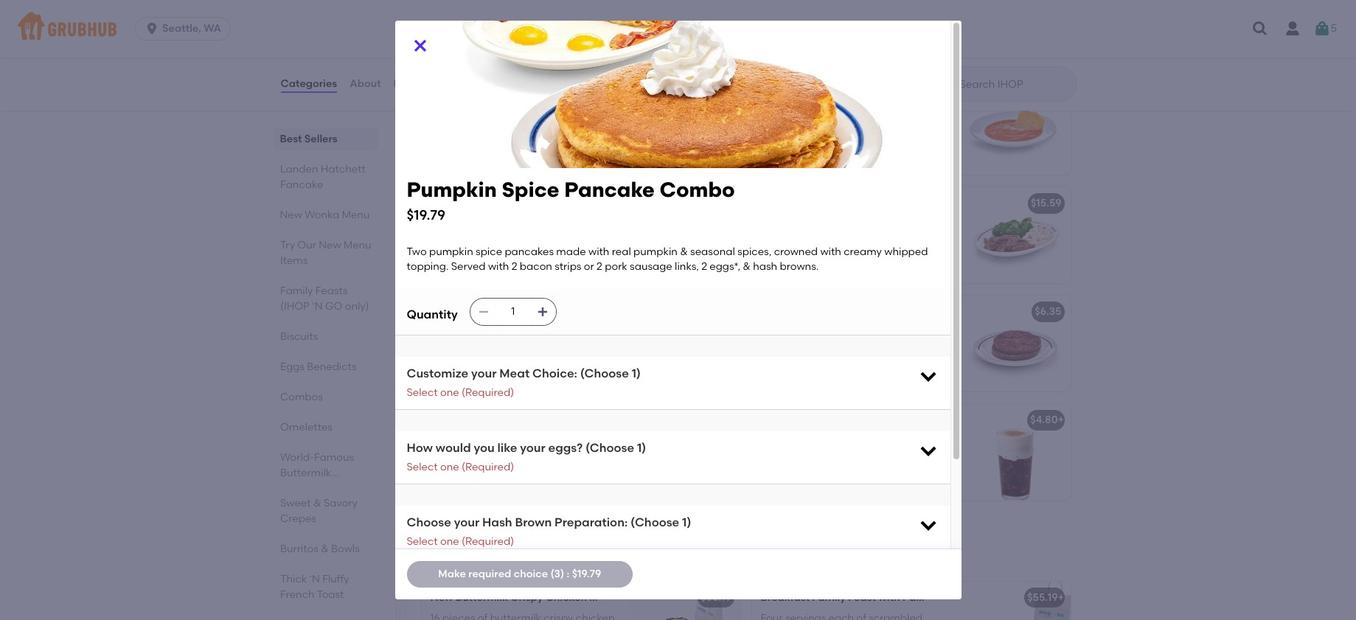 Task type: vqa. For each thing, say whether or not it's contained in the screenshot.
fruit
yes



Task type: locate. For each thing, give the bounding box(es) containing it.
go down try our new menu items
[[325, 300, 342, 313]]

1 vertical spatial hot
[[525, 125, 541, 137]]

&
[[530, 46, 537, 59], [615, 89, 623, 101], [680, 246, 688, 258], [743, 260, 751, 273], [576, 263, 584, 276], [564, 356, 572, 369], [876, 450, 884, 462], [313, 497, 321, 510], [321, 543, 328, 555]]

1 horizontal spatial seasonal
[[690, 246, 735, 258]]

crispy inside 16 pieces of buttermilk crispy chicken breast strips, served with a side salad, a basket of french fries, and creamy sharp cheddar mac & cheese.  serves 4.
[[544, 218, 573, 231]]

family down available
[[590, 591, 623, 604]]

buttermilk for $15.59
[[456, 197, 508, 210]]

feasts for family feasts (ihop 'n go only)
[[315, 285, 347, 297]]

3 select from the top
[[407, 535, 438, 548]]

browns.
[[780, 260, 819, 273]]

& right vanilla
[[876, 450, 884, 462]]

& right fruit
[[564, 356, 572, 369]]

2 horizontal spatial choice
[[574, 356, 608, 369]]

0 vertical spatial served
[[579, 125, 614, 137]]

2 sausage from the left
[[850, 306, 894, 318]]

1 vertical spatial topped
[[896, 110, 933, 122]]

your inside choose your hash brown preparation:  (choose 1) select one (required)
[[454, 516, 480, 530]]

$15.59
[[1031, 197, 1062, 210]]

go inside family feasts (ihop 'n go only)
[[325, 300, 342, 313]]

1 vertical spatial crispy
[[506, 110, 536, 122]]

2 one from the top
[[440, 461, 459, 473]]

1 vertical spatial $19.79
[[572, 568, 601, 580]]

2 vertical spatial crispy
[[544, 218, 573, 231]]

seasonal inside 2  impossible™ plant-based sausages, scrambled cage-free egg whites, seasonal fresh fruit & choice of 2 protein pancakes or multigrain toast.
[[467, 356, 512, 369]]

(required) inside "customize your meat choice: (choose 1) select one (required)"
[[462, 386, 514, 399]]

pancake
[[564, 177, 655, 202]]

0 vertical spatial topped
[[430, 16, 467, 29]]

1 vertical spatial creamy
[[430, 263, 469, 276]]

0 vertical spatial chicken
[[430, 31, 469, 44]]

1 horizontal spatial or
[[584, 260, 594, 273]]

0 horizontal spatial spice
[[476, 246, 502, 258]]

crispy
[[555, 16, 585, 29], [506, 110, 536, 122], [544, 218, 573, 231]]

new nashville crispy chicken strips & fries image
[[630, 79, 740, 175]]

chicken up made
[[546, 197, 587, 210]]

one inside "customize your meat choice: (choose 1) select one (required)"
[[440, 386, 459, 399]]

feasts inside family feasts (ihop 'n go only)
[[315, 285, 347, 297]]

select
[[407, 386, 438, 399], [407, 461, 438, 473], [407, 535, 438, 548]]

new buttermilk crispy chicken family feast down (3)
[[430, 591, 653, 604]]

svg image
[[1314, 20, 1331, 38], [145, 21, 159, 36], [411, 37, 429, 55], [918, 515, 939, 536]]

0 horizontal spatial go
[[325, 300, 342, 313]]

1 select from the top
[[407, 386, 438, 399]]

impossible™
[[456, 306, 517, 318], [786, 306, 847, 318], [439, 326, 498, 339]]

brew down 'foam'
[[883, 435, 908, 447]]

or down fruit
[[541, 371, 551, 384]]

2 new buttermilk crispy chicken family feast image from the top
[[630, 582, 740, 620]]

pumpkin
[[407, 177, 497, 202], [786, 414, 831, 427]]

only) inside family feasts (ihop 'n go only)
[[345, 300, 369, 313]]

new nashville hot chicken & waffles image
[[630, 0, 740, 67]]

2 vertical spatial one
[[440, 535, 459, 548]]

buttermilk inside golden-brown belgian waffle topped with 4 buttermilk crispy chicken strips tossed in spicy nashville hot sauce & served with a side of ranch dressing.
[[502, 16, 553, 29]]

1 vertical spatial one
[[440, 461, 459, 473]]

1)
[[632, 367, 641, 381], [637, 441, 646, 455], [682, 516, 691, 530]]

2 for from the left
[[605, 552, 617, 562]]

served down the spicy
[[540, 46, 573, 59]]

go up dine-
[[600, 531, 625, 550]]

soup
[[854, 89, 880, 101]]

0 vertical spatial new buttermilk crispy chicken family feast image
[[630, 188, 740, 283]]

a
[[599, 46, 606, 59], [784, 125, 791, 137], [901, 218, 907, 231], [556, 233, 563, 246], [463, 248, 470, 261], [784, 465, 791, 477]]

0 vertical spatial only)
[[345, 300, 369, 313]]

in left rich
[[889, 218, 898, 231]]

choice left dipping
[[454, 140, 488, 152]]

0 vertical spatial or
[[584, 260, 594, 273]]

a up strips
[[599, 46, 606, 59]]

sauce
[[497, 46, 527, 59]]

creamy inside the two pumpkin spice pancakes made with real pumpkin & seasonal spices, crowned with creamy whipped topping. served with 2 bacon strips or 2 pork sausage links, 2 eggs*, & hash browns.
[[844, 246, 882, 258]]

serves
[[471, 278, 504, 290]]

world-
[[280, 451, 314, 464]]

side up fries,
[[565, 233, 586, 246]]

strips down the 4
[[472, 31, 498, 44]]

tomato
[[786, 89, 825, 101]]

new buttermilk crispy chicken family feast image for $55.19
[[630, 582, 740, 620]]

pumpkin up arabica on the bottom right of page
[[786, 414, 831, 427]]

0 vertical spatial crispy
[[505, 89, 537, 101]]

1 horizontal spatial sausage
[[850, 306, 894, 318]]

2 vertical spatial in
[[889, 218, 898, 231]]

1 vertical spatial +
[[1058, 591, 1064, 604]]

0 vertical spatial served
[[540, 46, 573, 59]]

go for family feasts (ihop 'n go only)
[[325, 300, 342, 313]]

of inside 'five buttermilk crispy chicken strips tossed in nashville hot sauce. served with choice of dipping sauce.'
[[490, 140, 500, 152]]

side
[[430, 61, 451, 74], [565, 233, 586, 246]]

(ihop up not
[[528, 531, 575, 550]]

1 vertical spatial 1)
[[637, 441, 646, 455]]

1 vertical spatial french
[[280, 589, 314, 601]]

waffle
[[546, 1, 576, 14]]

& up links,
[[680, 246, 688, 258]]

creamy
[[844, 246, 882, 258], [430, 263, 469, 276], [869, 465, 907, 477]]

0 horizontal spatial tossed
[[430, 125, 463, 137]]

0 horizontal spatial or
[[541, 371, 551, 384]]

sauce. down new nashville crispy chicken strips & fries
[[544, 125, 577, 137]]

crispy inside 'five buttermilk crispy chicken strips tossed in nashville hot sauce. served with choice of dipping sauce.'
[[506, 110, 536, 122]]

sellers
[[304, 133, 338, 145]]

+ for $55.19
[[1058, 591, 1064, 604]]

feasts down hash
[[474, 531, 525, 550]]

basket
[[472, 248, 506, 261]]

spice
[[476, 246, 502, 258], [840, 465, 867, 477]]

combo right power
[[665, 306, 703, 318]]

& inside 16 pieces of buttermilk crispy chicken breast strips, served with a side salad, a basket of french fries, and creamy sharp cheddar mac & cheese.  serves 4.
[[576, 263, 584, 276]]

how would you like your eggs? (choose 1) select one (required)
[[407, 441, 646, 473]]

& inside 2  impossible™ plant-based sausages, scrambled cage-free egg whites, seasonal fresh fruit & choice of 2 protein pancakes or multigrain toast.
[[564, 356, 572, 369]]

chicken for crispy
[[546, 197, 587, 210]]

creamy inside 16 pieces of buttermilk crispy chicken breast strips, served with a side salad, a basket of french fries, and creamy sharp cheddar mac & cheese.  serves 4.
[[430, 263, 469, 276]]

wa
[[204, 22, 221, 35]]

buttermilk up strips,
[[490, 218, 541, 231]]

0 vertical spatial side
[[430, 61, 451, 74]]

burritos & bowls
[[280, 543, 359, 555]]

new tomato basil soup image
[[960, 79, 1071, 175]]

1 vertical spatial crispy
[[511, 197, 543, 210]]

1 sausage from the left
[[585, 306, 629, 318]]

svg image up based in the left of the page
[[537, 306, 549, 318]]

tossed down five
[[430, 125, 463, 137]]

served up cheese. on the left top
[[451, 260, 486, 273]]

fries,
[[558, 248, 581, 261]]

beef right braised
[[864, 218, 887, 231]]

& inside 100% arabica iced cold brew sweetened with vanilla & topped with a pumpkin spice creamy cold foam.
[[876, 450, 884, 462]]

1 horizontal spatial spice
[[840, 465, 867, 477]]

0 vertical spatial buttermilk
[[502, 16, 553, 29]]

side up 'reviews'
[[430, 61, 451, 74]]

golden-
[[430, 1, 472, 14]]

$19.79 inside pumpkin spice pancake combo $19.79
[[407, 206, 445, 223]]

savory
[[323, 497, 357, 510]]

combo down new nashville crispy chicken strips & fries image
[[660, 177, 735, 202]]

1 (required) from the top
[[462, 386, 514, 399]]

:
[[567, 568, 570, 580]]

impossible™ down "browns."
[[786, 306, 847, 318]]

chicken inside 'five buttermilk crispy chicken strips tossed in nashville hot sauce. served with choice of dipping sauce.'
[[538, 110, 577, 122]]

& right mac
[[576, 263, 584, 276]]

spice inside pumpkin spice pancake combo $19.79
[[502, 177, 560, 202]]

try
[[280, 239, 295, 252]]

(ihop for family feasts (ihop 'n go only)
[[280, 300, 309, 313]]

dine-
[[619, 552, 642, 562]]

0 horizontal spatial for
[[460, 552, 472, 562]]

(choose inside how would you like your eggs? (choose 1) select one (required)
[[586, 441, 634, 455]]

1 vertical spatial (required)
[[462, 461, 514, 473]]

served inside 'five buttermilk crispy chicken strips tossed in nashville hot sauce. served with choice of dipping sauce.'
[[579, 125, 614, 137]]

in.
[[642, 552, 651, 562]]

(ihop for family feasts (ihop 'n go only) available for ihop 'n go only. not available for dine-in.
[[528, 531, 575, 550]]

0 vertical spatial tossed
[[501, 31, 534, 44]]

3 one from the top
[[440, 535, 459, 548]]

1 horizontal spatial side
[[565, 233, 586, 246]]

strips down made
[[555, 260, 582, 273]]

2 (required) from the top
[[462, 461, 514, 473]]

0 horizontal spatial brew
[[883, 435, 908, 447]]

1 horizontal spatial tossed
[[501, 31, 534, 44]]

0 vertical spatial french
[[521, 248, 555, 261]]

new
[[430, 89, 453, 101], [761, 89, 784, 101], [430, 197, 453, 210], [280, 209, 302, 221], [318, 239, 341, 252], [430, 306, 453, 318], [761, 306, 784, 318], [761, 414, 784, 427], [430, 591, 453, 604]]

1 horizontal spatial (ihop
[[528, 531, 575, 550]]

1 vertical spatial feasts
[[474, 531, 525, 550]]

new impossible™ plant-based sausage power combo image
[[630, 296, 740, 392]]

0 vertical spatial hot
[[478, 46, 494, 59]]

with inside the creamy tomato basil soup topped with a decadent four-cheese crisp.
[[761, 125, 782, 137]]

feast for $55.19
[[626, 591, 653, 604]]

1 vertical spatial choice
[[574, 356, 608, 369]]

0 vertical spatial pancakes
[[505, 246, 554, 258]]

topped
[[430, 16, 467, 29], [896, 110, 933, 122], [887, 450, 924, 462]]

omelettes
[[280, 421, 332, 434]]

svg image inside 5 'button'
[[1314, 20, 1331, 38]]

pumpkin
[[429, 246, 473, 258], [634, 246, 678, 258], [794, 465, 838, 477]]

1 vertical spatial pancakes
[[903, 591, 952, 604]]

crispy down new nashville crispy chicken strips & fries
[[506, 110, 536, 122]]

scrambled
[[483, 341, 537, 354]]

seasonal inside the two pumpkin spice pancakes made with real pumpkin & seasonal spices, crowned with creamy whipped topping. served with 2 bacon strips or 2 pork sausage links, 2 eggs*, & hash browns.
[[690, 246, 735, 258]]

a inside tender slow-braised beef in a rich beef gravy.
[[901, 218, 907, 231]]

cheese.
[[430, 278, 469, 290]]

1 vertical spatial beef
[[761, 233, 783, 246]]

new impossible™ sausage patties from plants (2) image
[[960, 296, 1071, 392]]

0 vertical spatial choice
[[454, 140, 488, 152]]

1 horizontal spatial in
[[536, 31, 545, 44]]

wonka
[[305, 209, 340, 221]]

0 vertical spatial chicken
[[540, 89, 581, 101]]

0 horizontal spatial choice
[[454, 140, 488, 152]]

strips inside golden-brown belgian waffle topped with 4 buttermilk crispy chicken strips tossed in spicy nashville hot sauce & served with a side of ranch dressing.
[[472, 31, 498, 44]]

only) up in.
[[629, 531, 668, 550]]

or inside 2  impossible™ plant-based sausages, scrambled cage-free egg whites, seasonal fresh fruit & choice of 2 protein pancakes or multigrain toast.
[[541, 371, 551, 384]]

(required) up ihop
[[462, 535, 514, 548]]

(ihop inside family feasts (ihop 'n go only)
[[280, 300, 309, 313]]

select down customize
[[407, 386, 438, 399]]

1 horizontal spatial pancakes
[[903, 591, 952, 604]]

chicken
[[430, 31, 469, 44], [538, 110, 577, 122], [576, 218, 615, 231]]

impossible™ down serves
[[456, 306, 517, 318]]

0 vertical spatial in
[[536, 31, 545, 44]]

your inside how would you like your eggs? (choose 1) select one (required)
[[520, 441, 546, 455]]

family feasts (ihop 'n go only) available for ihop 'n go only. not available for dine-in.
[[419, 531, 668, 562]]

of up toast.
[[430, 371, 440, 384]]

sausage left patties at the right of page
[[850, 306, 894, 318]]

1 vertical spatial (choose
[[586, 441, 634, 455]]

0 vertical spatial creamy
[[844, 246, 882, 258]]

search icon image
[[936, 75, 954, 93]]

1 horizontal spatial feasts
[[474, 531, 525, 550]]

new buttermilk crispy chicken family feast image for $15.59
[[630, 188, 740, 283]]

served down strips
[[579, 125, 614, 137]]

reviews button
[[393, 58, 435, 111]]

fluffy
[[322, 573, 349, 586]]

0 horizontal spatial served
[[497, 233, 530, 246]]

0 vertical spatial your
[[471, 367, 497, 381]]

french inside thick 'n fluffy french toast
[[280, 589, 314, 601]]

$19.79
[[407, 206, 445, 223], [572, 568, 601, 580]]

cold up vanilla
[[856, 435, 880, 447]]

spice down vanilla
[[840, 465, 867, 477]]

creamy tomato basil soup topped with a decadent four-cheese crisp.
[[761, 110, 934, 137]]

hash
[[753, 260, 778, 273]]

3 (required) from the top
[[462, 535, 514, 548]]

whites,
[[430, 356, 465, 369]]

sausage up egg
[[585, 306, 629, 318]]

2
[[512, 260, 517, 273], [597, 260, 603, 273], [702, 260, 707, 273], [430, 326, 436, 339], [443, 371, 449, 384]]

choice
[[454, 140, 488, 152], [574, 356, 608, 369], [514, 568, 548, 580]]

chicken down new nashville crispy chicken strips & fries
[[538, 110, 577, 122]]

a left rich
[[901, 218, 907, 231]]

'n
[[312, 300, 322, 313], [579, 531, 596, 550], [498, 552, 507, 562], [309, 573, 320, 586]]

one down customize
[[440, 386, 459, 399]]

crowned
[[774, 246, 818, 258]]

1 vertical spatial chicken
[[546, 197, 587, 210]]

2 up toast.
[[443, 371, 449, 384]]

family inside family feasts (ihop 'n go only) available for ihop 'n go only. not available for dine-in.
[[419, 531, 470, 550]]

new buttermilk crispy chicken family feast image
[[630, 188, 740, 283], [630, 582, 740, 620]]

go inside family feasts (ihop 'n go only) available for ihop 'n go only. not available for dine-in.
[[600, 531, 625, 550]]

$19.79 down available
[[572, 568, 601, 580]]

topped for chicken
[[430, 16, 467, 29]]

0 horizontal spatial served
[[451, 260, 486, 273]]

nashville up ranch
[[430, 46, 475, 59]]

cold for brew
[[856, 435, 880, 447]]

topped up crisp.
[[896, 110, 933, 122]]

feasts for family feasts (ihop 'n go only) available for ihop 'n go only. not available for dine-in.
[[474, 531, 525, 550]]

hot inside 'five buttermilk crispy chicken strips tossed in nashville hot sauce. served with choice of dipping sauce.'
[[525, 125, 541, 137]]

strips inside the two pumpkin spice pancakes made with real pumpkin & seasonal spices, crowned with creamy whipped topping. served with 2 bacon strips or 2 pork sausage links, 2 eggs*, & hash browns.
[[555, 260, 582, 273]]

0 vertical spatial spice
[[476, 246, 502, 258]]

tossed
[[501, 31, 534, 44], [430, 125, 463, 137]]

1 vertical spatial buttermilk
[[280, 467, 331, 479]]

select inside choose your hash brown preparation:  (choose 1) select one (required)
[[407, 535, 438, 548]]

served
[[579, 125, 614, 137], [451, 260, 486, 273]]

chicken down :
[[546, 591, 587, 604]]

2 vertical spatial chicken
[[576, 218, 615, 231]]

french down thick
[[280, 589, 314, 601]]

sweetened
[[761, 450, 816, 462]]

of inside golden-brown belgian waffle topped with 4 buttermilk crispy chicken strips tossed in spicy nashville hot sauce & served with a side of ranch dressing.
[[453, 61, 463, 74]]

topped inside golden-brown belgian waffle topped with 4 buttermilk crispy chicken strips tossed in spicy nashville hot sauce & served with a side of ranch dressing.
[[430, 16, 467, 29]]

$8.39
[[1035, 89, 1062, 101]]

0 horizontal spatial spice
[[502, 177, 560, 202]]

pancakes down 'fresh'
[[489, 371, 538, 384]]

0 vertical spatial feasts
[[315, 285, 347, 297]]

1 horizontal spatial served
[[579, 125, 614, 137]]

0 vertical spatial seasonal
[[690, 246, 735, 258]]

1 vertical spatial pancakes
[[489, 371, 538, 384]]

feasts inside family feasts (ihop 'n go only) available for ihop 'n go only. not available for dine-in.
[[474, 531, 525, 550]]

pancakes inside 2  impossible™ plant-based sausages, scrambled cage-free egg whites, seasonal fresh fruit & choice of 2 protein pancakes or multigrain toast.
[[489, 371, 538, 384]]

breast
[[430, 233, 463, 246]]

topped inside the creamy tomato basil soup topped with a decadent four-cheese crisp.
[[896, 110, 933, 122]]

one down would
[[440, 461, 459, 473]]

select down choose
[[407, 535, 438, 548]]

0 vertical spatial beef
[[864, 218, 887, 231]]

0 vertical spatial one
[[440, 386, 459, 399]]

choice down only.
[[514, 568, 548, 580]]

creamy down braised
[[844, 246, 882, 258]]

& inside golden-brown belgian waffle topped with 4 buttermilk crispy chicken strips tossed in spicy nashville hot sauce & served with a side of ranch dressing.
[[530, 46, 537, 59]]

Search IHOP search field
[[959, 77, 1071, 91]]

a inside 100% arabica iced cold brew sweetened with vanilla & topped with a pumpkin spice creamy cold foam.
[[784, 465, 791, 477]]

a up fries,
[[556, 233, 563, 246]]

pork
[[605, 260, 628, 273]]

2 vertical spatial buttermilk
[[456, 591, 508, 604]]

0 vertical spatial sauce.
[[544, 125, 577, 137]]

tossed up the sauce
[[501, 31, 534, 44]]

creamy up cheese. on the left top
[[430, 263, 469, 276]]

biscuits
[[280, 330, 318, 343]]

1 new buttermilk crispy chicken family feast image from the top
[[630, 188, 740, 283]]

svg image left 5 'button'
[[1252, 20, 1269, 38]]

(ihop up biscuits
[[280, 300, 309, 313]]

0 horizontal spatial sausage
[[585, 306, 629, 318]]

2 new buttermilk crispy chicken family feast from the top
[[430, 591, 653, 604]]

only) inside family feasts (ihop 'n go only) available for ihop 'n go only. not available for dine-in.
[[629, 531, 668, 550]]

pumpkin up topping.
[[429, 246, 473, 258]]

with inside 'five buttermilk crispy chicken strips tossed in nashville hot sauce. served with choice of dipping sauce.'
[[430, 140, 451, 152]]

0 vertical spatial menu
[[342, 209, 370, 221]]

& up dressing.
[[530, 46, 537, 59]]

buttermilk down world- at left
[[280, 467, 331, 479]]

beef down tender at the right top of page
[[761, 233, 783, 246]]

1) inside choose your hash brown preparation:  (choose 1) select one (required)
[[682, 516, 691, 530]]

hatchett
[[320, 163, 365, 176]]

1 vertical spatial new buttermilk crispy chicken family feast image
[[630, 582, 740, 620]]

1 vertical spatial side
[[565, 233, 586, 246]]

2 horizontal spatial in
[[889, 218, 898, 231]]

customize your meat choice: (choose 1) select one (required)
[[407, 367, 641, 399]]

0 vertical spatial +
[[1058, 414, 1064, 427]]

1 vertical spatial your
[[520, 441, 546, 455]]

strips
[[584, 89, 613, 101]]

or right fries,
[[584, 260, 594, 273]]

new buttermilk crispy chicken family feast up 16 pieces of buttermilk crispy chicken breast strips, served with a side salad, a basket of french fries, and creamy sharp cheddar mac & cheese.  serves 4.
[[430, 197, 653, 210]]

pancakes up bacon
[[505, 246, 554, 258]]

pancakes
[[280, 482, 329, 495], [903, 591, 952, 604]]

served
[[540, 46, 573, 59], [497, 233, 530, 246]]

menu down new wonka menu
[[343, 239, 371, 252]]

1 vertical spatial tossed
[[430, 125, 463, 137]]

seasonal up eggs*,
[[690, 246, 735, 258]]

'n up biscuits
[[312, 300, 322, 313]]

creamy
[[761, 110, 801, 122]]

0 horizontal spatial side
[[430, 61, 451, 74]]

1 one from the top
[[440, 386, 459, 399]]

family right breakfast
[[812, 591, 846, 604]]

2 + from the top
[[1058, 591, 1064, 604]]

1 vertical spatial new buttermilk crispy chicken family feast
[[430, 591, 653, 604]]

family up real
[[590, 197, 623, 210]]

crispy up made
[[544, 218, 573, 231]]

creamy inside 100% arabica iced cold brew sweetened with vanilla & topped with a pumpkin spice creamy cold foam.
[[869, 465, 907, 477]]

(required) inside choose your hash brown preparation:  (choose 1) select one (required)
[[462, 535, 514, 548]]

svg image
[[1252, 20, 1269, 38], [478, 306, 490, 318], [537, 306, 549, 318], [918, 366, 939, 387], [918, 441, 939, 461]]

(ihop inside family feasts (ihop 'n go only) available for ihop 'n go only. not available for dine-in.
[[528, 531, 575, 550]]

for
[[460, 552, 472, 562], [605, 552, 617, 562]]

in inside 'five buttermilk crispy chicken strips tossed in nashville hot sauce. served with choice of dipping sauce.'
[[466, 125, 475, 137]]

family
[[590, 197, 623, 210], [280, 285, 313, 297], [419, 531, 470, 550], [590, 591, 623, 604], [812, 591, 846, 604]]

0 vertical spatial (choose
[[580, 367, 629, 381]]

0 horizontal spatial only)
[[345, 300, 369, 313]]

svg image inside seattle, wa button
[[145, 21, 159, 36]]

feasts down try our new menu items
[[315, 285, 347, 297]]

pumpkin up pieces
[[407, 177, 497, 202]]

1 + from the top
[[1058, 414, 1064, 427]]

2 select from the top
[[407, 461, 438, 473]]

new tomato basil soup
[[761, 89, 880, 101]]

your for meat
[[471, 367, 497, 381]]

with
[[470, 16, 491, 29], [576, 46, 597, 59], [761, 125, 782, 137], [430, 140, 451, 152], [533, 233, 554, 246], [589, 246, 610, 258], [820, 246, 841, 258], [488, 260, 509, 273], [818, 450, 839, 462], [761, 465, 782, 477], [879, 591, 900, 604]]

crispy for chicken
[[505, 89, 537, 101]]

1 new buttermilk crispy chicken family feast from the top
[[430, 197, 653, 210]]

svg image up 'foam'
[[918, 366, 939, 387]]

0 vertical spatial (required)
[[462, 386, 514, 399]]

protein
[[451, 371, 487, 384]]

impossible™ inside 2  impossible™ plant-based sausages, scrambled cage-free egg whites, seasonal fresh fruit & choice of 2 protein pancakes or multigrain toast.
[[439, 326, 498, 339]]

buttermilk
[[456, 197, 508, 210], [280, 467, 331, 479], [456, 591, 508, 604]]

or inside the two pumpkin spice pancakes made with real pumpkin & seasonal spices, crowned with creamy whipped topping. served with 2 bacon strips or 2 pork sausage links, 2 eggs*, & hash browns.
[[584, 260, 594, 273]]

1 vertical spatial go
[[600, 531, 625, 550]]

your for hash
[[454, 516, 480, 530]]

1 vertical spatial select
[[407, 461, 438, 473]]

0 vertical spatial $19.79
[[407, 206, 445, 223]]

based
[[550, 306, 582, 318]]

bowls
[[331, 543, 359, 555]]

spice
[[502, 177, 560, 202], [833, 414, 861, 427]]

chicken inside golden-brown belgian waffle topped with 4 buttermilk crispy chicken strips tossed in spicy nashville hot sauce & served with a side of ranch dressing.
[[430, 31, 469, 44]]

breakfast family feast with pancakes image
[[960, 582, 1071, 620]]

meat
[[500, 367, 530, 381]]

16
[[430, 218, 440, 231]]

pumpkin down arabica on the bottom right of page
[[794, 465, 838, 477]]

1 vertical spatial spice
[[840, 465, 867, 477]]

of left ranch
[[453, 61, 463, 74]]

nashville inside golden-brown belgian waffle topped with 4 buttermilk crispy chicken strips tossed in spicy nashville hot sauce & served with a side of ranch dressing.
[[430, 46, 475, 59]]

brown
[[515, 516, 552, 530]]

0 horizontal spatial pumpkin
[[429, 246, 473, 258]]

0 horizontal spatial feasts
[[315, 285, 347, 297]]

0 vertical spatial (ihop
[[280, 300, 309, 313]]

about
[[350, 77, 381, 90]]

available
[[564, 552, 603, 562]]

new buttermilk crispy chicken family feast for $15.59
[[430, 197, 653, 210]]

crispy down make required choice (3) : $19.79
[[511, 591, 543, 604]]

0 horizontal spatial seasonal
[[467, 356, 512, 369]]

0 horizontal spatial pumpkin
[[407, 177, 497, 202]]

french up cheddar
[[521, 248, 555, 261]]

chicken down the golden-
[[430, 31, 469, 44]]

patties
[[896, 306, 932, 318]]

family inside family feasts (ihop 'n go only)
[[280, 285, 313, 297]]

cold inside 100% arabica iced cold brew sweetened with vanilla & topped with a pumpkin spice creamy cold foam.
[[856, 435, 880, 447]]

buttermilk up pieces
[[456, 197, 508, 210]]

2 vertical spatial crispy
[[511, 591, 543, 604]]

new 55+ pot roast image
[[960, 188, 1071, 283]]

new right our
[[318, 239, 341, 252]]

brew right 'foam'
[[949, 414, 974, 427]]

reviews
[[394, 77, 435, 90]]

2 vertical spatial topped
[[887, 450, 924, 462]]

buttermilk down belgian
[[502, 16, 553, 29]]

only)
[[345, 300, 369, 313], [629, 531, 668, 550]]

crispy down waffle
[[555, 16, 585, 29]]

new impossible™ sausage patties from plants (2)
[[761, 306, 1008, 318]]



Task type: describe. For each thing, give the bounding box(es) containing it.
svg image inside the main navigation navigation
[[1252, 20, 1269, 38]]

1 horizontal spatial pumpkin
[[786, 414, 831, 427]]

new inside try our new menu items
[[318, 239, 341, 252]]

best sellers
[[280, 133, 338, 145]]

salad,
[[430, 248, 461, 261]]

new up 16
[[430, 197, 453, 210]]

pumpkin inside 100% arabica iced cold brew sweetened with vanilla & topped with a pumpkin spice creamy cold foam.
[[794, 465, 838, 477]]

served inside the two pumpkin spice pancakes made with real pumpkin & seasonal spices, crowned with creamy whipped topping. served with 2 bacon strips or 2 pork sausage links, 2 eggs*, & hash browns.
[[451, 260, 486, 273]]

only) for family feasts (ihop 'n go only)
[[345, 300, 369, 313]]

5
[[1331, 22, 1337, 35]]

new nashville crispy chicken strips & fries
[[430, 89, 649, 101]]

(choose inside choose your hash brown preparation:  (choose 1) select one (required)
[[631, 516, 680, 530]]

buttermilk inside 'five buttermilk crispy chicken strips tossed in nashville hot sauce. served with choice of dipping sauce.'
[[452, 110, 504, 122]]

crispy for buttermilk
[[511, 197, 543, 210]]

buttermilk for $55.19
[[456, 591, 508, 604]]

go for family feasts (ihop 'n go only) available for ihop 'n go only. not available for dine-in.
[[600, 531, 625, 550]]

iced
[[832, 435, 854, 447]]

customize
[[407, 367, 468, 381]]

of up strips,
[[478, 218, 488, 231]]

(required) inside how would you like your eggs? (choose 1) select one (required)
[[462, 461, 514, 473]]

combo inside pumpkin spice pancake combo $19.79
[[660, 177, 735, 202]]

impossible™ for sausage
[[786, 306, 847, 318]]

choice inside 2  impossible™ plant-based sausages, scrambled cage-free egg whites, seasonal fresh fruit & choice of 2 protein pancakes or multigrain toast.
[[574, 356, 608, 369]]

svg image down serves
[[478, 306, 490, 318]]

tossed inside 'five buttermilk crispy chicken strips tossed in nashville hot sauce. served with choice of dipping sauce.'
[[430, 125, 463, 137]]

topped inside 100% arabica iced cold brew sweetened with vanilla & topped with a pumpkin spice creamy cold foam.
[[887, 450, 924, 462]]

$55.19 +
[[1028, 591, 1064, 604]]

spice inside 100% arabica iced cold brew sweetened with vanilla & topped with a pumpkin spice creamy cold foam.
[[840, 465, 867, 477]]

new nashville hot chicken melt image
[[960, 0, 1071, 67]]

16 pieces of buttermilk crispy chicken breast strips, served with a side salad, a basket of french fries, and creamy sharp cheddar mac & cheese.  serves 4.
[[430, 218, 615, 290]]

egg
[[591, 341, 611, 354]]

categories
[[281, 77, 337, 90]]

thick
[[280, 573, 307, 586]]

one inside choose your hash brown preparation:  (choose 1) select one (required)
[[440, 535, 459, 548]]

main navigation navigation
[[0, 0, 1356, 58]]

fresh
[[515, 356, 539, 369]]

and
[[584, 248, 604, 261]]

1 horizontal spatial beef
[[864, 218, 887, 231]]

basil
[[827, 89, 851, 101]]

items
[[280, 254, 308, 267]]

plants
[[961, 306, 992, 318]]

based
[[531, 326, 563, 339]]

foam
[[891, 414, 920, 427]]

bacon
[[520, 260, 552, 273]]

cold right 'foam'
[[922, 414, 946, 427]]

1 vertical spatial nashville
[[456, 89, 502, 101]]

Input item quantity number field
[[497, 299, 529, 326]]

+ for $4.80
[[1058, 414, 1064, 427]]

'n up available
[[579, 531, 596, 550]]

dressing.
[[497, 61, 542, 74]]

1 for from the left
[[460, 552, 472, 562]]

rich
[[910, 218, 929, 231]]

cold for foam
[[864, 414, 888, 427]]

(3)
[[551, 568, 564, 580]]

2 down quantity
[[430, 326, 436, 339]]

landen hatchett fancake
[[280, 163, 365, 191]]

topped for cheese
[[896, 110, 933, 122]]

new up try on the left top
[[280, 209, 302, 221]]

pumpkin spice pancake combo $19.79
[[407, 177, 735, 223]]

a down strips,
[[463, 248, 470, 261]]

slow-
[[798, 218, 824, 231]]

new up five
[[430, 89, 453, 101]]

new buttermilk crispy chicken family feast for $55.19
[[430, 591, 653, 604]]

tossed inside golden-brown belgian waffle topped with 4 buttermilk crispy chicken strips tossed in spicy nashville hot sauce & served with a side of ranch dressing.
[[501, 31, 534, 44]]

impossible™ for plant-
[[456, 306, 517, 318]]

breakfast family feast with pancakes
[[761, 591, 952, 604]]

crepes
[[280, 513, 316, 525]]

five buttermilk crispy chicken strips tossed in nashville hot sauce. served with choice of dipping sauce.
[[430, 110, 614, 152]]

a inside golden-brown belgian waffle topped with 4 buttermilk crispy chicken strips tossed in spicy nashville hot sauce & served with a side of ranch dressing.
[[599, 46, 606, 59]]

served inside golden-brown belgian waffle topped with 4 buttermilk crispy chicken strips tossed in spicy nashville hot sauce & served with a side of ranch dressing.
[[540, 46, 573, 59]]

pumpkin spice pancake combo image
[[630, 404, 740, 500]]

4.
[[506, 278, 515, 290]]

new wonka menu
[[280, 209, 370, 221]]

tomato
[[804, 110, 841, 122]]

choice inside 'five buttermilk crispy chicken strips tossed in nashville hot sauce. served with choice of dipping sauce.'
[[454, 140, 488, 152]]

2  impossible™ plant-based sausages, scrambled cage-free egg whites, seasonal fresh fruit & choice of 2 protein pancakes or multigrain toast.
[[430, 326, 611, 399]]

& inside world-famous buttermilk pancakes sweet & savory crepes
[[313, 497, 321, 510]]

in inside tender slow-braised beef in a rich beef gravy.
[[889, 218, 898, 231]]

new up creamy
[[761, 89, 784, 101]]

dipping
[[502, 140, 541, 152]]

of inside 2  impossible™ plant-based sausages, scrambled cage-free egg whites, seasonal fresh fruit & choice of 2 protein pancakes or multigrain toast.
[[430, 371, 440, 384]]

1 horizontal spatial choice
[[514, 568, 548, 580]]

multigrain
[[554, 371, 605, 384]]

only) for family feasts (ihop 'n go only) available for ihop 'n go only. not available for dine-in.
[[629, 531, 668, 550]]

vanilla
[[841, 450, 874, 462]]

made
[[556, 246, 586, 258]]

1 horizontal spatial pumpkin
[[634, 246, 678, 258]]

impossible™ for plant-
[[439, 326, 498, 339]]

side inside 16 pieces of buttermilk crispy chicken breast strips, served with a side salad, a basket of french fries, and creamy sharp cheddar mac & cheese.  serves 4.
[[565, 233, 586, 246]]

'n inside thick 'n fluffy french toast
[[309, 573, 320, 586]]

sausages,
[[430, 341, 480, 354]]

$55.19 for $55.19
[[701, 591, 731, 604]]

cold
[[910, 465, 932, 477]]

fancake
[[280, 178, 323, 191]]

1) inside how would you like your eggs? (choose 1) select one (required)
[[637, 441, 646, 455]]

new down cheese. on the left top
[[430, 306, 453, 318]]

in inside golden-brown belgian waffle topped with 4 buttermilk crispy chicken strips tossed in spicy nashville hot sauce & served with a side of ranch dressing.
[[536, 31, 545, 44]]

chicken for strips
[[540, 89, 581, 101]]

ranch
[[466, 61, 495, 74]]

braised
[[824, 218, 862, 231]]

fries
[[625, 89, 649, 101]]

four-
[[845, 125, 869, 137]]

you
[[474, 441, 495, 455]]

new down 'make'
[[430, 591, 453, 604]]

& left fries
[[615, 89, 623, 101]]

2 right links,
[[702, 260, 707, 273]]

'n left go
[[498, 552, 507, 562]]

strips inside 'five buttermilk crispy chicken strips tossed in nashville hot sauce. served with choice of dipping sauce.'
[[580, 110, 606, 122]]

arabica
[[789, 435, 829, 447]]

go
[[509, 552, 522, 562]]

real
[[612, 246, 631, 258]]

categories button
[[280, 58, 338, 111]]

& down spices,
[[743, 260, 751, 273]]

foam.
[[761, 480, 790, 492]]

eggs*,
[[710, 260, 741, 273]]

brew inside 100% arabica iced cold brew sweetened with vanilla & topped with a pumpkin spice creamy cold foam.
[[883, 435, 908, 447]]

4
[[493, 16, 499, 29]]

with inside 16 pieces of buttermilk crispy chicken breast strips, served with a side salad, a basket of french fries, and creamy sharp cheddar mac & cheese.  serves 4.
[[533, 233, 554, 246]]

feast for $15.59
[[626, 197, 653, 210]]

pancakes inside the two pumpkin spice pancakes made with real pumpkin & seasonal spices, crowned with creamy whipped topping. served with 2 bacon strips or 2 pork sausage links, 2 eggs*, & hash browns.
[[505, 246, 554, 258]]

burritos
[[280, 543, 318, 555]]

decadent
[[794, 125, 843, 137]]

sweet
[[280, 497, 311, 510]]

1 horizontal spatial $19.79
[[572, 568, 601, 580]]

'n inside family feasts (ihop 'n go only)
[[312, 300, 322, 313]]

golden-brown belgian waffle topped with 4 buttermilk crispy chicken strips tossed in spicy nashville hot sauce & served with a side of ranch dressing.
[[430, 1, 606, 74]]

pieces
[[443, 218, 475, 231]]

gravy.
[[786, 233, 816, 246]]

pancakes inside world-famous buttermilk pancakes sweet & savory crepes
[[280, 482, 329, 495]]

menu inside try our new menu items
[[343, 239, 371, 252]]

plant-
[[519, 306, 550, 318]]

1 vertical spatial combo
[[665, 306, 703, 318]]

one inside how would you like your eggs? (choose 1) select one (required)
[[440, 461, 459, 473]]

select inside how would you like your eggs? (choose 1) select one (required)
[[407, 461, 438, 473]]

spice inside the two pumpkin spice pancakes made with real pumpkin & seasonal spices, crowned with creamy whipped topping. served with 2 bacon strips or 2 pork sausage links, 2 eggs*, & hash browns.
[[476, 246, 502, 258]]

1 vertical spatial sauce.
[[543, 140, 576, 152]]

& left bowls
[[321, 543, 328, 555]]

nashville inside 'five buttermilk crispy chicken strips tossed in nashville hot sauce. served with choice of dipping sauce.'
[[477, 125, 522, 137]]

$55.19 for $15.59
[[701, 197, 731, 210]]

choice:
[[533, 367, 577, 381]]

100% arabica iced cold brew sweetened with vanilla & topped with a pumpkin spice creamy cold foam.
[[761, 435, 932, 492]]

1) inside "customize your meat choice: (choose 1) select one (required)"
[[632, 367, 641, 381]]

from
[[934, 306, 958, 318]]

choose your hash brown preparation:  (choose 1) select one (required)
[[407, 516, 691, 548]]

choose
[[407, 516, 451, 530]]

only.
[[524, 552, 544, 562]]

toast.
[[430, 386, 459, 399]]

chicken inside 16 pieces of buttermilk crispy chicken breast strips, served with a side salad, a basket of french fries, and creamy sharp cheddar mac & cheese.  serves 4.
[[576, 218, 615, 231]]

new pumpkin spice cold foam cold brew image
[[960, 404, 1071, 500]]

2 left the pork
[[597, 260, 603, 273]]

seattle, wa
[[162, 22, 221, 35]]

crisp.
[[908, 125, 934, 137]]

buttermilk inside world-famous buttermilk pancakes sweet & savory crepes
[[280, 467, 331, 479]]

french inside 16 pieces of buttermilk crispy chicken breast strips, served with a side salad, a basket of french fries, and creamy sharp cheddar mac & cheese.  serves 4.
[[521, 248, 555, 261]]

free
[[569, 341, 589, 354]]

served inside 16 pieces of buttermilk crispy chicken breast strips, served with a side salad, a basket of french fries, and creamy sharp cheddar mac & cheese.  serves 4.
[[497, 233, 530, 246]]

svg image up cold
[[918, 441, 939, 461]]

cheddar
[[503, 263, 548, 276]]

(choose inside "customize your meat choice: (choose 1) select one (required)"
[[580, 367, 629, 381]]

side inside golden-brown belgian waffle topped with 4 buttermilk crispy chicken strips tossed in spicy nashville hot sauce & served with a side of ranch dressing.
[[430, 61, 451, 74]]

select inside "customize your meat choice: (choose 1) select one (required)"
[[407, 386, 438, 399]]

new impossible™ plant-based sausage power combo
[[430, 306, 703, 318]]

topping.
[[407, 260, 449, 273]]

5 button
[[1314, 15, 1337, 42]]

crispy inside golden-brown belgian waffle topped with 4 buttermilk crispy chicken strips tossed in spicy nashville hot sauce & served with a side of ranch dressing.
[[555, 16, 585, 29]]

eggs
[[280, 361, 304, 373]]

new down hash
[[761, 306, 784, 318]]

2 vertical spatial chicken
[[546, 591, 587, 604]]

spices,
[[738, 246, 772, 258]]

a inside the creamy tomato basil soup topped with a decadent four-cheese crisp.
[[784, 125, 791, 137]]

new up 100%
[[761, 414, 784, 427]]

1 horizontal spatial spice
[[833, 414, 861, 427]]

five
[[430, 110, 450, 122]]

tender slow-braised beef in a rich beef gravy.
[[761, 218, 929, 246]]

new pumpkin spice cold foam cold brew
[[761, 414, 974, 427]]

ihop
[[474, 552, 496, 562]]

0 vertical spatial brew
[[949, 414, 974, 427]]

buttermilk inside 16 pieces of buttermilk crispy chicken breast strips, served with a side salad, a basket of french fries, and creamy sharp cheddar mac & cheese.  serves 4.
[[490, 218, 541, 231]]

of up cheddar
[[509, 248, 519, 261]]

2 up 4.
[[512, 260, 517, 273]]

pumpkin inside pumpkin spice pancake combo $19.79
[[407, 177, 497, 202]]

hot inside golden-brown belgian waffle topped with 4 buttermilk crispy chicken strips tossed in spicy nashville hot sauce & served with a side of ranch dressing.
[[478, 46, 494, 59]]

like
[[498, 441, 517, 455]]

$4.80
[[1031, 414, 1058, 427]]



